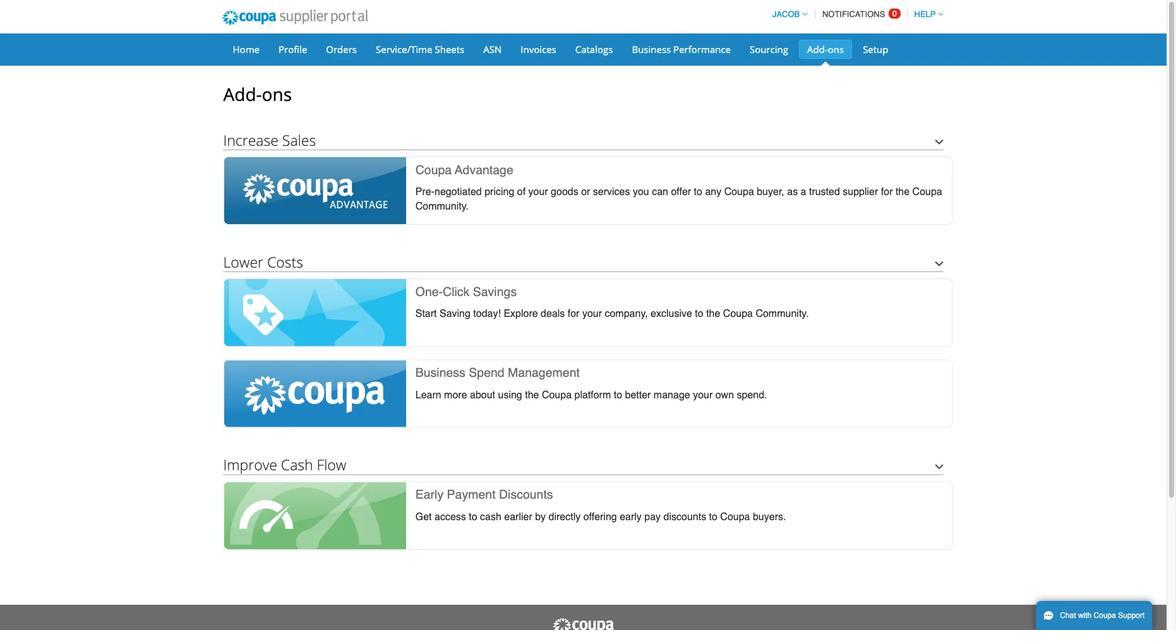 Task type: vqa. For each thing, say whether or not it's contained in the screenshot.
0
yes



Task type: locate. For each thing, give the bounding box(es) containing it.
0 vertical spatial add-ons
[[807, 43, 844, 56]]

platform
[[575, 389, 611, 400]]

1 vertical spatial for
[[568, 308, 580, 319]]

to right exclusive
[[695, 308, 704, 319]]

1 vertical spatial add-ons
[[223, 82, 292, 106]]

spend.
[[737, 389, 767, 400]]

1 horizontal spatial ons
[[828, 43, 844, 56]]

1 horizontal spatial add-
[[807, 43, 828, 56]]

to
[[694, 186, 702, 197], [695, 308, 704, 319], [614, 389, 622, 400], [469, 511, 477, 523], [709, 511, 718, 523]]

flow
[[317, 455, 347, 475]]

your
[[528, 186, 548, 197], [582, 308, 602, 319], [693, 389, 713, 400]]

improve
[[223, 455, 277, 475]]

1 vertical spatial coupa supplier portal image
[[552, 618, 615, 631]]

coupa supplier portal image
[[214, 2, 377, 33], [552, 618, 615, 631]]

0 horizontal spatial community.
[[416, 200, 469, 212]]

1 horizontal spatial for
[[881, 186, 893, 197]]

early payment discounts
[[416, 488, 553, 502]]

pay
[[645, 511, 661, 523]]

business for business performance
[[632, 43, 671, 56]]

one-
[[416, 285, 443, 299]]

click
[[443, 285, 470, 299]]

1 vertical spatial business
[[416, 366, 466, 380]]

about
[[470, 389, 495, 400]]

0 vertical spatial community.
[[416, 200, 469, 212]]

coupa
[[416, 163, 452, 177], [724, 186, 754, 197], [913, 186, 942, 197], [723, 308, 753, 319], [542, 389, 572, 400], [720, 511, 750, 523], [1094, 612, 1116, 620]]

0 vertical spatial add-
[[807, 43, 828, 56]]

supplier
[[843, 186, 878, 197]]

navigation
[[767, 2, 944, 27]]

you
[[633, 186, 649, 197]]

business
[[632, 43, 671, 56], [416, 366, 466, 380]]

buyers.
[[753, 511, 786, 523]]

your right of
[[528, 186, 548, 197]]

business left performance
[[632, 43, 671, 56]]

sourcing
[[750, 43, 788, 56]]

performance
[[674, 43, 731, 56]]

the
[[896, 186, 910, 197], [706, 308, 720, 319], [525, 389, 539, 400]]

business performance
[[632, 43, 731, 56]]

1 vertical spatial community.
[[756, 308, 809, 319]]

0 vertical spatial business
[[632, 43, 671, 56]]

0 horizontal spatial business
[[416, 366, 466, 380]]

home link
[[225, 40, 268, 59]]

learn more about using the coupa platform to better manage your own spend.
[[416, 389, 767, 400]]

2 vertical spatial the
[[525, 389, 539, 400]]

for right deals
[[568, 308, 580, 319]]

2 vertical spatial your
[[693, 389, 713, 400]]

1 horizontal spatial your
[[582, 308, 602, 319]]

0 horizontal spatial ons
[[262, 82, 292, 106]]

ons
[[828, 43, 844, 56], [262, 82, 292, 106]]

add-ons down notifications
[[807, 43, 844, 56]]

coupa advantage
[[416, 163, 514, 177]]

sourcing link
[[742, 40, 797, 59]]

1 horizontal spatial community.
[[756, 308, 809, 319]]

add- down jacob link
[[807, 43, 828, 56]]

1 horizontal spatial the
[[706, 308, 720, 319]]

add-ons link
[[799, 40, 852, 59]]

for right supplier
[[881, 186, 893, 197]]

2 horizontal spatial the
[[896, 186, 910, 197]]

1 horizontal spatial business
[[632, 43, 671, 56]]

using
[[498, 389, 522, 400]]

add-ons
[[807, 43, 844, 56], [223, 82, 292, 106]]

add-ons down home link
[[223, 82, 292, 106]]

can
[[652, 186, 668, 197]]

0 horizontal spatial add-ons
[[223, 82, 292, 106]]

to left any
[[694, 186, 702, 197]]

sales
[[282, 130, 316, 150]]

get access to cash earlier by directly offering early pay discounts to coupa buyers.
[[416, 511, 786, 523]]

business up 'learn'
[[416, 366, 466, 380]]

exclusive
[[651, 308, 692, 319]]

the right supplier
[[896, 186, 910, 197]]

trusted
[[809, 186, 840, 197]]

buyer,
[[757, 186, 785, 197]]

deals
[[541, 308, 565, 319]]

your left company,
[[582, 308, 602, 319]]

start saving today! explore deals for your company, exclusive to the coupa community.
[[416, 308, 809, 319]]

0 vertical spatial the
[[896, 186, 910, 197]]

0 vertical spatial coupa supplier portal image
[[214, 2, 377, 33]]

navigation containing notifications 0
[[767, 2, 944, 27]]

coupa inside button
[[1094, 612, 1116, 620]]

your left own
[[693, 389, 713, 400]]

to left cash
[[469, 511, 477, 523]]

2 horizontal spatial your
[[693, 389, 713, 400]]

costs
[[267, 252, 303, 272]]

one-click savings
[[416, 285, 517, 299]]

add- down home link
[[223, 82, 262, 106]]

by
[[535, 511, 546, 523]]

of
[[517, 186, 526, 197]]

0 vertical spatial ons
[[828, 43, 844, 56]]

service/time
[[376, 43, 433, 56]]

notifications
[[822, 9, 885, 19]]

start
[[416, 308, 437, 319]]

negotiated
[[435, 186, 482, 197]]

discounts
[[499, 488, 553, 502]]

the right using
[[525, 389, 539, 400]]

jacob
[[773, 9, 800, 19]]

more
[[444, 389, 467, 400]]

0 horizontal spatial coupa supplier portal image
[[214, 2, 377, 33]]

pre-negotiated pricing of your goods or services you can offer to any coupa buyer, as a trusted supplier for the coupa community.
[[416, 186, 942, 212]]

orders
[[326, 43, 357, 56]]

ons up increase sales
[[262, 82, 292, 106]]

community.
[[416, 200, 469, 212], [756, 308, 809, 319]]

ons down notifications
[[828, 43, 844, 56]]

0 vertical spatial for
[[881, 186, 893, 197]]

1 vertical spatial your
[[582, 308, 602, 319]]

pricing
[[485, 186, 514, 197]]

increase
[[223, 130, 279, 150]]

add-
[[807, 43, 828, 56], [223, 82, 262, 106]]

1 vertical spatial the
[[706, 308, 720, 319]]

0 horizontal spatial your
[[528, 186, 548, 197]]

0 vertical spatial your
[[528, 186, 548, 197]]

to inside pre-negotiated pricing of your goods or services you can offer to any coupa buyer, as a trusted supplier for the coupa community.
[[694, 186, 702, 197]]

catalogs link
[[567, 40, 621, 59]]

jacob link
[[767, 9, 808, 19]]

the right exclusive
[[706, 308, 720, 319]]

1 vertical spatial add-
[[223, 82, 262, 106]]

increase sales
[[223, 130, 316, 150]]



Task type: describe. For each thing, give the bounding box(es) containing it.
invoices
[[521, 43, 556, 56]]

saving
[[440, 308, 471, 319]]

payment
[[447, 488, 496, 502]]

profile
[[279, 43, 307, 56]]

profile link
[[270, 40, 315, 59]]

a
[[801, 186, 806, 197]]

catalogs
[[575, 43, 613, 56]]

early
[[416, 488, 444, 502]]

ons inside add-ons link
[[828, 43, 844, 56]]

early
[[620, 511, 642, 523]]

company,
[[605, 308, 648, 319]]

1 horizontal spatial add-ons
[[807, 43, 844, 56]]

service/time sheets
[[376, 43, 464, 56]]

service/time sheets link
[[368, 40, 473, 59]]

support
[[1118, 612, 1145, 620]]

0
[[893, 9, 897, 18]]

better
[[625, 389, 651, 400]]

business for business spend management
[[416, 366, 466, 380]]

help link
[[909, 9, 944, 19]]

home
[[233, 43, 260, 56]]

community. inside pre-negotiated pricing of your goods or services you can offer to any coupa buyer, as a trusted supplier for the coupa community.
[[416, 200, 469, 212]]

for inside pre-negotiated pricing of your goods or services you can offer to any coupa buyer, as a trusted supplier for the coupa community.
[[881, 186, 893, 197]]

any
[[705, 186, 722, 197]]

explore
[[504, 308, 538, 319]]

offer
[[671, 186, 691, 197]]

today!
[[473, 308, 501, 319]]

your inside pre-negotiated pricing of your goods or services you can offer to any coupa buyer, as a trusted supplier for the coupa community.
[[528, 186, 548, 197]]

or
[[581, 186, 590, 197]]

asn
[[483, 43, 502, 56]]

management
[[508, 366, 580, 380]]

goods
[[551, 186, 579, 197]]

chat with coupa support
[[1060, 612, 1145, 620]]

discounts
[[664, 511, 706, 523]]

to right discounts
[[709, 511, 718, 523]]

setup
[[863, 43, 889, 56]]

help
[[915, 9, 936, 19]]

lower
[[223, 252, 263, 272]]

earlier
[[504, 511, 532, 523]]

cash
[[480, 511, 502, 523]]

0 horizontal spatial add-
[[223, 82, 262, 106]]

the inside pre-negotiated pricing of your goods or services you can offer to any coupa buyer, as a trusted supplier for the coupa community.
[[896, 186, 910, 197]]

advantage
[[455, 163, 514, 177]]

offering
[[584, 511, 617, 523]]

chat
[[1060, 612, 1076, 620]]

get
[[416, 511, 432, 523]]

orders link
[[318, 40, 365, 59]]

pre-
[[416, 186, 435, 197]]

business performance link
[[624, 40, 739, 59]]

notifications 0
[[822, 9, 897, 19]]

as
[[787, 186, 798, 197]]

spend
[[469, 366, 505, 380]]

1 vertical spatial ons
[[262, 82, 292, 106]]

cash
[[281, 455, 313, 475]]

chat with coupa support button
[[1036, 601, 1153, 631]]

lower costs
[[223, 252, 303, 272]]

business spend management
[[416, 366, 580, 380]]

0 horizontal spatial the
[[525, 389, 539, 400]]

own
[[716, 389, 734, 400]]

access
[[435, 511, 466, 523]]

learn
[[416, 389, 441, 400]]

services
[[593, 186, 630, 197]]

savings
[[473, 285, 517, 299]]

to left better
[[614, 389, 622, 400]]

with
[[1078, 612, 1092, 620]]

setup link
[[855, 40, 897, 59]]

0 horizontal spatial for
[[568, 308, 580, 319]]

1 horizontal spatial coupa supplier portal image
[[552, 618, 615, 631]]

improve cash flow
[[223, 455, 347, 475]]

manage
[[654, 389, 690, 400]]

invoices link
[[513, 40, 565, 59]]

sheets
[[435, 43, 464, 56]]

asn link
[[475, 40, 510, 59]]



